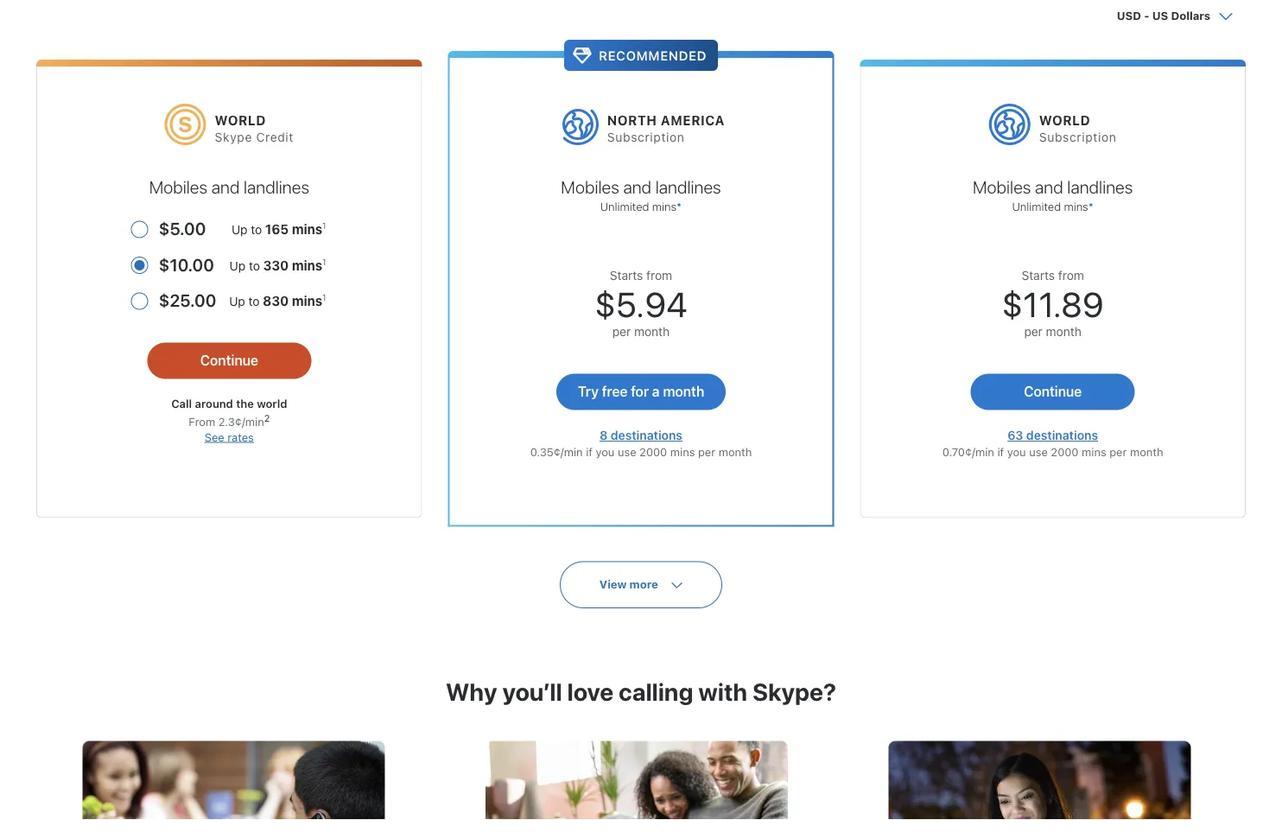 Task type: vqa. For each thing, say whether or not it's contained in the screenshot.
the leftmost destinations
yes



Task type: describe. For each thing, give the bounding box(es) containing it.
to for $10.00
[[249, 259, 260, 273]]

view
[[600, 578, 627, 591]]

* for $11.89
[[1089, 200, 1094, 213]]

2 link
[[264, 412, 270, 424]]

1 landlines from the left
[[244, 176, 309, 197]]

a
[[652, 383, 660, 399]]

165
[[265, 222, 289, 237]]

starts from $5.94 per month
[[595, 268, 688, 339]]

destinations for $11.89
[[1027, 428, 1098, 443]]

830
[[263, 294, 289, 309]]

month for for
[[663, 383, 704, 399]]

mins down world subscription
[[1064, 200, 1089, 213]]

continue link for world skype credit
[[147, 343, 311, 379]]

mins down north america subscription
[[652, 200, 677, 213]]

and for $11.89
[[1035, 176, 1063, 197]]

mobiles for $11.89
[[973, 176, 1031, 197]]

mobiles and landlines unlimited mins * for $11.89
[[973, 176, 1133, 213]]

landlines for $5.94
[[656, 176, 721, 197]]

recommended
[[599, 48, 707, 63]]

call around the world from 2.3¢/min 2 see rates
[[171, 397, 287, 443]]

$5.00
[[159, 218, 206, 239]]

1 and from the left
[[211, 176, 240, 197]]

try free for a month
[[578, 383, 704, 399]]

* link for $5.94
[[677, 200, 682, 213]]

continue link for world subscription
[[971, 374, 1135, 410]]

1 link for $5.00
[[322, 221, 326, 231]]

more
[[630, 578, 658, 591]]

around
[[195, 397, 233, 410]]

why
[[446, 677, 497, 706]]

mobiles for $5.94
[[561, 176, 619, 197]]

try free for a month link
[[556, 374, 726, 410]]

none radio the $5.00 up to 165 mins
[[131, 209, 328, 245]]

month inside 8 destinations 0.35¢/min if you use 2000 mins per month
[[719, 445, 752, 458]]

8 destinations button
[[600, 428, 683, 443]]

$10.00 up to 330 mins element
[[159, 245, 328, 281]]

none radio $10.00 up to 330 mins
[[131, 245, 328, 281]]

per inside starts from $5.94 per month
[[612, 325, 631, 339]]

mobiles and landlines unlimited mins * for $5.94
[[561, 176, 721, 213]]

world for world subscription
[[1039, 113, 1091, 128]]

8 destinations 0.35¢/min if you use 2000 mins per month
[[530, 428, 752, 458]]

the
[[236, 397, 254, 410]]

2.3¢/min
[[218, 415, 264, 428]]

use for $11.89
[[1029, 445, 1048, 458]]

landlines for $11.89
[[1067, 176, 1133, 197]]

north america subscription
[[607, 113, 725, 144]]

2000 for $5.94
[[640, 445, 667, 458]]

see rates button
[[205, 430, 254, 443]]

world subscription
[[1039, 113, 1117, 144]]

unlimited for $11.89
[[1012, 200, 1061, 213]]

calling
[[619, 677, 693, 706]]

credit
[[256, 130, 294, 144]]

starts for $5.94
[[610, 268, 643, 283]]

$10.00
[[159, 254, 214, 275]]

1 mobiles from the left
[[149, 176, 207, 197]]

$5.00 up to 165 mins element
[[159, 209, 328, 245]]

month for $11.89
[[1046, 325, 1082, 339]]

up for $10.00
[[230, 259, 246, 273]]

up for $5.00
[[232, 223, 248, 237]]

mins inside 63 destinations 0.70¢/min if you use 2000 mins per month
[[1082, 445, 1107, 458]]

1 link for $25.00
[[322, 293, 326, 303]]

continue for world skype credit
[[200, 352, 258, 368]]

starts from $11.89 per month
[[1002, 268, 1104, 339]]

up to 830 mins 1
[[229, 293, 326, 309]]



Task type: locate. For each thing, give the bounding box(es) containing it.
up up $25.00 up to 830 mins 'element'
[[230, 259, 246, 273]]

continue link up 63 destinations button
[[971, 374, 1135, 410]]

skype?
[[753, 677, 836, 706]]

world
[[257, 397, 287, 410]]

mins inside 8 destinations 0.35¢/min if you use 2000 mins per month
[[670, 445, 695, 458]]

1 link inside $25.00 up to 830 mins 'element'
[[322, 293, 326, 303]]

$25.00
[[159, 290, 216, 310]]

3 none radio from the top
[[131, 281, 328, 317]]

1 vertical spatial 1
[[322, 257, 326, 267]]

0 vertical spatial 1
[[322, 221, 326, 231]]

1 link right 830
[[322, 293, 326, 303]]

1 link inside $10.00 up to 330 mins element
[[322, 257, 326, 267]]

if inside 63 destinations 0.70¢/min if you use 2000 mins per month
[[998, 445, 1004, 458]]

see
[[205, 430, 224, 443]]

for
[[631, 383, 649, 399]]

0 horizontal spatial from
[[646, 268, 672, 283]]

1 for $10.00
[[322, 257, 326, 267]]

1 right 165
[[322, 221, 326, 231]]

world skype credit
[[215, 113, 294, 144]]

to
[[251, 223, 262, 237], [249, 259, 260, 273], [249, 294, 260, 309]]

none radio containing $5.00
[[131, 209, 328, 245]]

you for $5.94
[[596, 445, 615, 458]]

0 horizontal spatial mobiles and landlines unlimited mins *
[[561, 176, 721, 213]]

1 vertical spatial continue
[[1024, 383, 1082, 399]]

1 horizontal spatial from
[[1058, 268, 1084, 283]]

0 horizontal spatial landlines
[[244, 176, 309, 197]]

starts inside starts from $5.94 per month
[[610, 268, 643, 283]]

1 if from the left
[[586, 445, 593, 458]]

1 vertical spatial up
[[230, 259, 246, 273]]

2 if from the left
[[998, 445, 1004, 458]]

to left 165
[[251, 223, 262, 237]]

up to 165 mins 1
[[232, 221, 326, 237]]

continue up around at left
[[200, 352, 258, 368]]

starts
[[610, 268, 643, 283], [1022, 268, 1055, 283]]

330
[[263, 258, 289, 273]]

unlimited for $5.94
[[600, 200, 649, 213]]

2 vertical spatial to
[[249, 294, 260, 309]]

up inside up to 830 mins 1
[[229, 294, 245, 309]]

skype
[[215, 130, 252, 144]]

2
[[264, 412, 270, 424]]

month
[[634, 325, 670, 339], [1046, 325, 1082, 339], [663, 383, 704, 399], [719, 445, 752, 458], [1130, 445, 1164, 458]]

to for $5.00
[[251, 223, 262, 237]]

destinations
[[611, 428, 683, 443], [1027, 428, 1098, 443]]

2 destinations from the left
[[1027, 428, 1098, 443]]

use inside 8 destinations 0.35¢/min if you use 2000 mins per month
[[618, 445, 636, 458]]

and down north america subscription
[[623, 176, 652, 197]]

you
[[596, 445, 615, 458], [1007, 445, 1026, 458]]

use inside 63 destinations 0.70¢/min if you use 2000 mins per month
[[1029, 445, 1048, 458]]

* for $5.94
[[677, 200, 682, 213]]

1 horizontal spatial you
[[1007, 445, 1026, 458]]

1 horizontal spatial * link
[[1089, 200, 1094, 213]]

month for $5.94
[[634, 325, 670, 339]]

if for $5.94
[[586, 445, 593, 458]]

up left 830
[[229, 294, 245, 309]]

mobiles
[[149, 176, 207, 197], [561, 176, 619, 197], [973, 176, 1031, 197]]

continue link
[[147, 343, 311, 379], [971, 374, 1135, 410]]

starts for $11.89
[[1022, 268, 1055, 283]]

1 horizontal spatial unlimited
[[1012, 200, 1061, 213]]

from
[[646, 268, 672, 283], [1058, 268, 1084, 283]]

and
[[211, 176, 240, 197], [623, 176, 652, 197], [1035, 176, 1063, 197]]

destinations for $5.94
[[611, 428, 683, 443]]

1 use from the left
[[618, 445, 636, 458]]

continue link up around at left
[[147, 343, 311, 379]]

1 mobiles and landlines unlimited mins * from the left
[[561, 176, 721, 213]]

1 horizontal spatial *
[[1089, 200, 1094, 213]]

if right 0.35¢/min
[[586, 445, 593, 458]]

0 horizontal spatial world
[[215, 113, 266, 128]]

unlimited
[[600, 200, 649, 213], [1012, 200, 1061, 213]]

2 * link from the left
[[1089, 200, 1094, 213]]

view more
[[600, 578, 658, 591]]

1 link for $10.00
[[322, 257, 326, 267]]

63 destinations button
[[1008, 428, 1098, 443]]

if for $11.89
[[998, 445, 1004, 458]]

starts up $5.94 on the top of page
[[610, 268, 643, 283]]

1 horizontal spatial 2000
[[1051, 445, 1079, 458]]

0 horizontal spatial starts
[[610, 268, 643, 283]]

per inside 63 destinations 0.70¢/min if you use 2000 mins per month
[[1110, 445, 1127, 458]]

* link down north america subscription
[[677, 200, 682, 213]]

destinations inside 8 destinations 0.35¢/min if you use 2000 mins per month
[[611, 428, 683, 443]]

from up $11.89
[[1058, 268, 1084, 283]]

you inside 8 destinations 0.35¢/min if you use 2000 mins per month
[[596, 445, 615, 458]]

2 horizontal spatial mobiles
[[973, 176, 1031, 197]]

use down 63 destinations button
[[1029, 445, 1048, 458]]

month inside starts from $5.94 per month
[[634, 325, 670, 339]]

world
[[215, 113, 266, 128], [1039, 113, 1091, 128]]

1 vertical spatial to
[[249, 259, 260, 273]]

0 horizontal spatial mobiles
[[149, 176, 207, 197]]

1
[[322, 221, 326, 231], [322, 257, 326, 267], [322, 293, 326, 303]]

2000
[[640, 445, 667, 458], [1051, 445, 1079, 458]]

2 2000 from the left
[[1051, 445, 1079, 458]]

1 inside up to 330 mins 1
[[322, 257, 326, 267]]

1 you from the left
[[596, 445, 615, 458]]

and up the $5.00 up to 165 mins radio
[[211, 176, 240, 197]]

1 none radio from the top
[[131, 209, 328, 245]]

1 horizontal spatial use
[[1029, 445, 1048, 458]]

destinations right 8
[[611, 428, 683, 443]]

mobiles and landlines
[[149, 176, 309, 197]]

2000 down 63 destinations button
[[1051, 445, 1079, 458]]

1 link
[[322, 221, 326, 231], [322, 257, 326, 267], [322, 293, 326, 303]]

2000 down 8 destinations button
[[640, 445, 667, 458]]

3 1 link from the top
[[322, 293, 326, 303]]

0 horizontal spatial *
[[677, 200, 682, 213]]

0 vertical spatial to
[[251, 223, 262, 237]]

world inside world subscription
[[1039, 113, 1091, 128]]

and down world subscription
[[1035, 176, 1063, 197]]

from for $11.89
[[1058, 268, 1084, 283]]

0 horizontal spatial continue
[[200, 352, 258, 368]]

none radio $25.00 up to 830 mins
[[131, 281, 328, 317]]

mobiles and landlines unlimited mins * down world subscription
[[973, 176, 1133, 213]]

1 world from the left
[[215, 113, 266, 128]]

1 horizontal spatial mobiles
[[561, 176, 619, 197]]

world for world skype credit
[[215, 113, 266, 128]]

2000 inside 8 destinations 0.35¢/min if you use 2000 mins per month
[[640, 445, 667, 458]]

1 horizontal spatial subscription
[[1039, 130, 1117, 144]]

63
[[1008, 428, 1023, 443]]

none radio containing $25.00
[[131, 281, 328, 317]]

to inside up to 830 mins 1
[[249, 294, 260, 309]]

2 mobiles from the left
[[561, 176, 619, 197]]

2 vertical spatial 1 link
[[322, 293, 326, 303]]

1 subscription from the left
[[607, 130, 685, 144]]

2 1 from the top
[[322, 257, 326, 267]]

up up $10.00 up to 330 mins element
[[232, 223, 248, 237]]

2 vertical spatial 1
[[322, 293, 326, 303]]

landlines down north america subscription
[[656, 176, 721, 197]]

use down 8 destinations button
[[618, 445, 636, 458]]

subscription inside north america subscription
[[607, 130, 685, 144]]

1 link inside the $5.00 up to 165 mins element
[[322, 221, 326, 231]]

1 inside up to 830 mins 1
[[322, 293, 326, 303]]

month inside starts from $11.89 per month
[[1046, 325, 1082, 339]]

2 from from the left
[[1058, 268, 1084, 283]]

* link for $11.89
[[1089, 200, 1094, 213]]

mobiles and landlines unlimited mins * down north america subscription
[[561, 176, 721, 213]]

subscription
[[607, 130, 685, 144], [1039, 130, 1117, 144]]

1 horizontal spatial starts
[[1022, 268, 1055, 283]]

use
[[618, 445, 636, 458], [1029, 445, 1048, 458]]

1 * from the left
[[677, 200, 682, 213]]

up inside "up to 165 mins 1"
[[232, 223, 248, 237]]

1 from from the left
[[646, 268, 672, 283]]

to left the 330
[[249, 259, 260, 273]]

from for $5.94
[[646, 268, 672, 283]]

from
[[189, 415, 215, 428]]

1 vertical spatial 1 link
[[322, 257, 326, 267]]

0 horizontal spatial you
[[596, 445, 615, 458]]

none radio containing $10.00
[[131, 245, 328, 281]]

up for $25.00
[[229, 294, 245, 309]]

1 horizontal spatial continue link
[[971, 374, 1135, 410]]

north
[[607, 113, 657, 128]]

mobiles and landlines option group
[[131, 209, 328, 317]]

use for $5.94
[[618, 445, 636, 458]]

1 horizontal spatial continue
[[1024, 383, 1082, 399]]

2 you from the left
[[1007, 445, 1026, 458]]

to for $25.00
[[249, 294, 260, 309]]

mins right 830
[[292, 294, 322, 309]]

2 mobiles and landlines unlimited mins * from the left
[[973, 176, 1133, 213]]

2 unlimited from the left
[[1012, 200, 1061, 213]]

1 right the 330
[[322, 257, 326, 267]]

0 horizontal spatial 2000
[[640, 445, 667, 458]]

destinations inside 63 destinations 0.70¢/min if you use 2000 mins per month
[[1027, 428, 1098, 443]]

2 none radio from the top
[[131, 245, 328, 281]]

starts up $11.89
[[1022, 268, 1055, 283]]

per
[[612, 325, 631, 339], [1024, 325, 1043, 339], [698, 445, 716, 458], [1110, 445, 1127, 458]]

mins right the 330
[[292, 258, 322, 273]]

3 and from the left
[[1035, 176, 1063, 197]]

continue
[[200, 352, 258, 368], [1024, 383, 1082, 399]]

continue up 63 destinations button
[[1024, 383, 1082, 399]]

with
[[699, 677, 748, 706]]

2 vertical spatial up
[[229, 294, 245, 309]]

0 horizontal spatial destinations
[[611, 428, 683, 443]]

2 subscription from the left
[[1039, 130, 1117, 144]]

* down north america subscription
[[677, 200, 682, 213]]

free
[[602, 383, 628, 399]]

2000 inside 63 destinations 0.70¢/min if you use 2000 mins per month
[[1051, 445, 1079, 458]]

you'll
[[502, 677, 562, 706]]

0 horizontal spatial subscription
[[607, 130, 685, 144]]

1 destinations from the left
[[611, 428, 683, 443]]

1 horizontal spatial if
[[998, 445, 1004, 458]]

you for $11.89
[[1007, 445, 1026, 458]]

mins
[[652, 200, 677, 213], [1064, 200, 1089, 213], [292, 222, 322, 237], [292, 258, 322, 273], [292, 294, 322, 309], [670, 445, 695, 458], [1082, 445, 1107, 458]]

per inside starts from $11.89 per month
[[1024, 325, 1043, 339]]

from inside starts from $11.89 per month
[[1058, 268, 1084, 283]]

2 use from the left
[[1029, 445, 1048, 458]]

$25.00 up to 830 mins element
[[159, 281, 328, 317]]

1 inside "up to 165 mins 1"
[[322, 221, 326, 231]]

1 * link from the left
[[677, 200, 682, 213]]

* link down world subscription
[[1089, 200, 1094, 213]]

*
[[677, 200, 682, 213], [1089, 200, 1094, 213]]

$11.89
[[1002, 284, 1104, 324]]

continue for world subscription
[[1024, 383, 1082, 399]]

landlines up "up to 165 mins 1"
[[244, 176, 309, 197]]

you inside 63 destinations 0.70¢/min if you use 2000 mins per month
[[1007, 445, 1026, 458]]

3 mobiles from the left
[[973, 176, 1031, 197]]

from up $5.94 on the top of page
[[646, 268, 672, 283]]

starts inside starts from $11.89 per month
[[1022, 268, 1055, 283]]

1 1 link from the top
[[322, 221, 326, 231]]

1 starts from the left
[[610, 268, 643, 283]]

1 horizontal spatial mobiles and landlines unlimited mins *
[[973, 176, 1133, 213]]

mins down 8 destinations button
[[670, 445, 695, 458]]

1 for $5.00
[[322, 221, 326, 231]]

1 horizontal spatial destinations
[[1027, 428, 1098, 443]]

0.35¢/min
[[530, 445, 583, 458]]

love
[[567, 677, 614, 706]]

0 vertical spatial continue
[[200, 352, 258, 368]]

destinations right 63
[[1027, 428, 1098, 443]]

0 horizontal spatial use
[[618, 445, 636, 458]]

mins inside "up to 165 mins 1"
[[292, 222, 322, 237]]

None radio
[[131, 209, 328, 245], [131, 245, 328, 281], [131, 281, 328, 317]]

try
[[578, 383, 599, 399]]

1 unlimited from the left
[[600, 200, 649, 213]]

2 * from the left
[[1089, 200, 1094, 213]]

0.70¢/min
[[943, 445, 995, 458]]

mins right 165
[[292, 222, 322, 237]]

landlines down world subscription
[[1067, 176, 1133, 197]]

3 landlines from the left
[[1067, 176, 1133, 197]]

if right 0.70¢/min
[[998, 445, 1004, 458]]

0 horizontal spatial unlimited
[[600, 200, 649, 213]]

if inside 8 destinations 0.35¢/min if you use 2000 mins per month
[[586, 445, 593, 458]]

from inside starts from $5.94 per month
[[646, 268, 672, 283]]

8
[[600, 428, 608, 443]]

why you'll love calling with skype?
[[446, 677, 836, 706]]

up to 330 mins 1
[[230, 257, 326, 273]]

to inside up to 330 mins 1
[[249, 259, 260, 273]]

0 horizontal spatial if
[[586, 445, 593, 458]]

1 link right the 330
[[322, 257, 326, 267]]

63 destinations 0.70¢/min if you use 2000 mins per month
[[943, 428, 1164, 458]]

to inside "up to 165 mins 1"
[[251, 223, 262, 237]]

* link
[[677, 200, 682, 213], [1089, 200, 1094, 213]]

2 1 link from the top
[[322, 257, 326, 267]]

per inside 8 destinations 0.35¢/min if you use 2000 mins per month
[[698, 445, 716, 458]]

1 2000 from the left
[[640, 445, 667, 458]]

2 world from the left
[[1039, 113, 1091, 128]]

rates
[[227, 430, 254, 443]]

to left 830
[[249, 294, 260, 309]]

mobiles and landlines unlimited mins *
[[561, 176, 721, 213], [973, 176, 1133, 213]]

1 link right 165
[[322, 221, 326, 231]]

2 horizontal spatial and
[[1035, 176, 1063, 197]]

3 1 from the top
[[322, 293, 326, 303]]

0 vertical spatial 1 link
[[322, 221, 326, 231]]

you down 8
[[596, 445, 615, 458]]

mins inside up to 830 mins 1
[[292, 294, 322, 309]]

up inside up to 330 mins 1
[[230, 259, 246, 273]]

2 starts from the left
[[1022, 268, 1055, 283]]

$5.94
[[595, 284, 688, 324]]

mins down 63 destinations button
[[1082, 445, 1107, 458]]

up
[[232, 223, 248, 237], [230, 259, 246, 273], [229, 294, 245, 309]]

mins inside up to 330 mins 1
[[292, 258, 322, 273]]

* down world subscription
[[1089, 200, 1094, 213]]

month inside 63 destinations 0.70¢/min if you use 2000 mins per month
[[1130, 445, 1164, 458]]

view more button
[[560, 561, 723, 609]]

2000 for $11.89
[[1051, 445, 1079, 458]]

landlines
[[244, 176, 309, 197], [656, 176, 721, 197], [1067, 176, 1133, 197]]

1 horizontal spatial landlines
[[656, 176, 721, 197]]

america
[[661, 113, 725, 128]]

1 for $25.00
[[322, 293, 326, 303]]

you down 63
[[1007, 445, 1026, 458]]

0 vertical spatial up
[[232, 223, 248, 237]]

1 right 830
[[322, 293, 326, 303]]

0 horizontal spatial and
[[211, 176, 240, 197]]

if
[[586, 445, 593, 458], [998, 445, 1004, 458]]

0 horizontal spatial * link
[[677, 200, 682, 213]]

2 and from the left
[[623, 176, 652, 197]]

2 landlines from the left
[[656, 176, 721, 197]]

call
[[171, 397, 192, 410]]

and for $5.94
[[623, 176, 652, 197]]

0 horizontal spatial continue link
[[147, 343, 311, 379]]

1 1 from the top
[[322, 221, 326, 231]]

world inside world skype credit
[[215, 113, 266, 128]]

1 horizontal spatial world
[[1039, 113, 1091, 128]]

2 horizontal spatial landlines
[[1067, 176, 1133, 197]]

1 horizontal spatial and
[[623, 176, 652, 197]]



